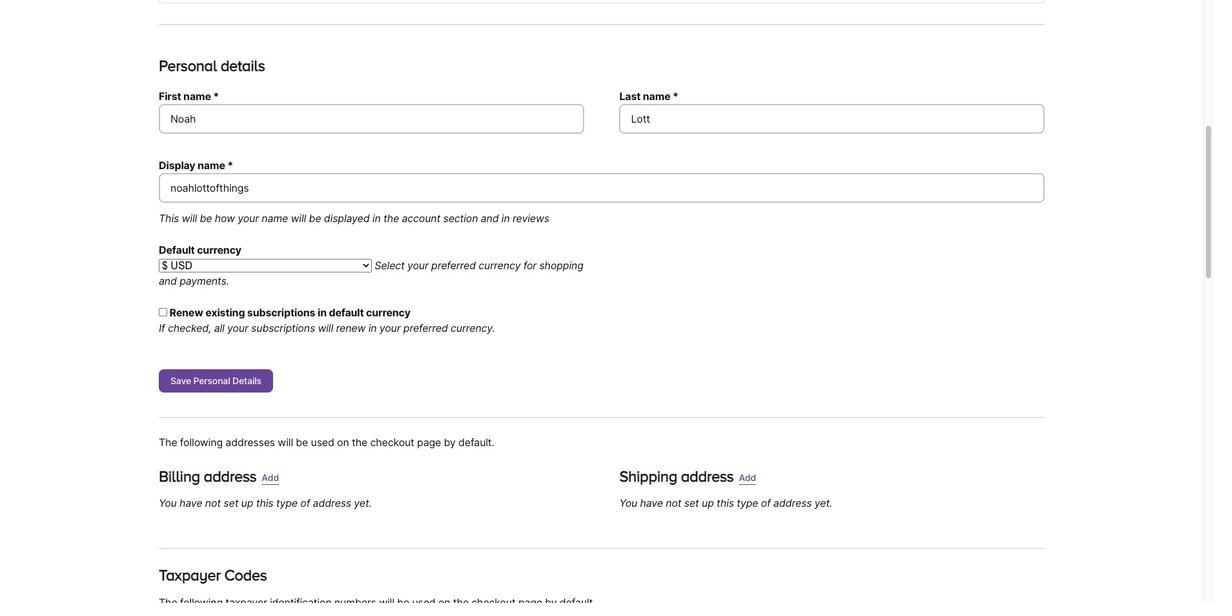 Task type: vqa. For each thing, say whether or not it's contained in the screenshot.
'OPTIONAL,'
no



Task type: describe. For each thing, give the bounding box(es) containing it.
renew existing subscriptions in default currency
[[167, 306, 411, 319]]

first name *
[[159, 90, 219, 103]]

shopping
[[540, 259, 584, 272]]

will right addresses
[[278, 436, 293, 449]]

* for last name *
[[673, 90, 679, 103]]

currency inside select your preferred currency for shopping and payments.
[[479, 259, 521, 272]]

save personal details button
[[159, 369, 273, 393]]

Renew existing subscriptions in default currency checkbox
[[159, 308, 167, 316]]

in up if checked, all your subscriptions will renew in your preferred currency.
[[318, 306, 327, 319]]

all
[[214, 322, 225, 334]]

* for first name *
[[213, 90, 219, 103]]

personal details
[[159, 57, 265, 74]]

details
[[233, 375, 262, 386]]

shipping
[[620, 467, 677, 485]]

name right how
[[262, 212, 288, 225]]

the
[[159, 436, 177, 449]]

yet. for shipping address
[[815, 497, 833, 510]]

on
[[337, 436, 349, 449]]

shipping address add
[[620, 467, 756, 485]]

not for billing
[[205, 497, 221, 510]]

last
[[620, 90, 641, 103]]

billing address add
[[159, 467, 279, 485]]

page
[[417, 436, 441, 449]]

have for shipping
[[640, 497, 663, 510]]

renew
[[170, 306, 203, 319]]

in right displayed
[[372, 212, 381, 225]]

0 vertical spatial and
[[481, 212, 499, 225]]

you for billing
[[159, 497, 177, 510]]

for
[[524, 259, 537, 272]]

currency.
[[451, 322, 495, 334]]

your right all
[[227, 322, 248, 334]]

your inside select your preferred currency for shopping and payments.
[[408, 259, 429, 272]]

if checked, all your subscriptions will renew in your preferred currency.
[[159, 322, 495, 334]]

display name *
[[159, 159, 233, 172]]

set for shipping
[[684, 497, 699, 510]]

last name *
[[620, 90, 679, 103]]

will right this
[[182, 212, 197, 225]]

up for billing address
[[241, 497, 253, 510]]

reviews
[[513, 212, 550, 225]]

this will be how your name will be displayed in the account section and in reviews
[[159, 212, 550, 225]]

this for billing address
[[256, 497, 274, 510]]

and inside select your preferred currency for shopping and payments.
[[159, 274, 177, 287]]

add link for billing address
[[262, 467, 279, 489]]

type for shipping address
[[737, 497, 759, 510]]

name for first
[[183, 90, 211, 103]]

display
[[159, 159, 195, 172]]

0 vertical spatial personal
[[159, 57, 217, 74]]

save
[[171, 375, 191, 386]]

used
[[311, 436, 334, 449]]

2 horizontal spatial be
[[309, 212, 321, 225]]

you for shipping
[[620, 497, 638, 510]]

type for billing address
[[276, 497, 298, 510]]

if
[[159, 322, 165, 334]]

you have not set up this type of address yet. for shipping address
[[620, 497, 833, 510]]



Task type: locate. For each thing, give the bounding box(es) containing it.
up down billing address add
[[241, 497, 253, 510]]

will left renew
[[318, 322, 333, 334]]

1 horizontal spatial have
[[640, 497, 663, 510]]

2 horizontal spatial currency
[[479, 259, 521, 272]]

your
[[238, 212, 259, 225], [408, 259, 429, 272], [227, 322, 248, 334], [380, 322, 401, 334]]

details
[[221, 57, 265, 74]]

0 horizontal spatial not
[[205, 497, 221, 510]]

name for last
[[643, 90, 671, 103]]

0 horizontal spatial up
[[241, 497, 253, 510]]

renew
[[336, 322, 366, 334]]

1 horizontal spatial you have not set up this type of address yet.
[[620, 497, 833, 510]]

1 horizontal spatial this
[[717, 497, 734, 510]]

displayed
[[324, 212, 370, 225]]

select
[[375, 259, 405, 272]]

not
[[205, 497, 221, 510], [666, 497, 682, 510]]

yet. for billing address
[[354, 497, 372, 510]]

your right renew
[[380, 322, 401, 334]]

taxpayer
[[159, 567, 221, 584]]

have down shipping
[[640, 497, 663, 510]]

1 horizontal spatial yet.
[[815, 497, 833, 510]]

1 horizontal spatial you
[[620, 497, 638, 510]]

of for billing address
[[301, 497, 310, 510]]

2 up from the left
[[702, 497, 714, 510]]

be left how
[[200, 212, 212, 225]]

yet.
[[354, 497, 372, 510], [815, 497, 833, 510]]

the
[[384, 212, 399, 225], [352, 436, 368, 449]]

1 vertical spatial personal
[[193, 375, 230, 386]]

set
[[224, 497, 238, 510], [684, 497, 699, 510]]

codes
[[224, 567, 267, 584]]

1 have from the left
[[180, 497, 202, 510]]

1 add link from the left
[[262, 467, 279, 489]]

1 vertical spatial currency
[[479, 259, 521, 272]]

0 horizontal spatial add link
[[262, 467, 279, 489]]

2 have from the left
[[640, 497, 663, 510]]

2 horizontal spatial *
[[673, 90, 679, 103]]

section
[[443, 212, 478, 225]]

preferred down section
[[431, 259, 476, 272]]

1 horizontal spatial add link
[[739, 467, 756, 489]]

1 horizontal spatial add
[[739, 472, 756, 483]]

of for shipping address
[[761, 497, 771, 510]]

you down billing
[[159, 497, 177, 510]]

0 vertical spatial preferred
[[431, 259, 476, 272]]

* for display name *
[[228, 159, 233, 172]]

1 set from the left
[[224, 497, 238, 510]]

1 not from the left
[[205, 497, 221, 510]]

taxpayer codes
[[159, 567, 267, 584]]

will left displayed
[[291, 212, 306, 225]]

this
[[159, 212, 179, 225]]

1 horizontal spatial *
[[228, 159, 233, 172]]

billing
[[159, 467, 200, 485]]

subscriptions
[[247, 306, 315, 319], [251, 322, 315, 334]]

0 vertical spatial currency
[[197, 243, 242, 256]]

personal inside button
[[193, 375, 230, 386]]

1 horizontal spatial currency
[[366, 306, 411, 319]]

name right last at the right
[[643, 90, 671, 103]]

1 horizontal spatial of
[[761, 497, 771, 510]]

and up the renew existing subscriptions in default currency 'checkbox'
[[159, 274, 177, 287]]

how
[[215, 212, 235, 225]]

existing
[[205, 306, 245, 319]]

preferred left "currency."
[[404, 322, 448, 334]]

set down billing address add
[[224, 497, 238, 510]]

*
[[213, 90, 219, 103], [673, 90, 679, 103], [228, 159, 233, 172]]

2 you have not set up this type of address yet. from the left
[[620, 497, 833, 510]]

you have not set up this type of address yet. down billing address add
[[159, 497, 372, 510]]

2 add from the left
[[739, 472, 756, 483]]

the right on on the bottom of the page
[[352, 436, 368, 449]]

select your preferred currency for shopping and payments.
[[159, 259, 584, 287]]

* right last at the right
[[673, 90, 679, 103]]

0 horizontal spatial *
[[213, 90, 219, 103]]

save personal details
[[171, 375, 262, 386]]

you have not set up this type of address yet.
[[159, 497, 372, 510], [620, 497, 833, 510]]

1 horizontal spatial set
[[684, 497, 699, 510]]

in
[[372, 212, 381, 225], [502, 212, 510, 225], [318, 306, 327, 319], [369, 322, 377, 334]]

1 up from the left
[[241, 497, 253, 510]]

personal
[[159, 57, 217, 74], [193, 375, 230, 386]]

currency right default
[[366, 306, 411, 319]]

0 vertical spatial the
[[384, 212, 399, 225]]

this down billing address add
[[256, 497, 274, 510]]

0 horizontal spatial currency
[[197, 243, 242, 256]]

the left account
[[384, 212, 399, 225]]

2 of from the left
[[761, 497, 771, 510]]

name right "first"
[[183, 90, 211, 103]]

currency left for
[[479, 259, 521, 272]]

0 horizontal spatial set
[[224, 497, 238, 510]]

add link for shipping address
[[739, 467, 756, 489]]

add for shipping address
[[739, 472, 756, 483]]

1 you have not set up this type of address yet. from the left
[[159, 497, 372, 510]]

0 horizontal spatial have
[[180, 497, 202, 510]]

default
[[329, 306, 364, 319]]

2 you from the left
[[620, 497, 638, 510]]

0 horizontal spatial add
[[262, 472, 279, 483]]

2 not from the left
[[666, 497, 682, 510]]

first
[[159, 90, 181, 103]]

not down billing address add
[[205, 497, 221, 510]]

subscriptions up if checked, all your subscriptions will renew in your preferred currency.
[[247, 306, 315, 319]]

0 horizontal spatial this
[[256, 497, 274, 510]]

1 you from the left
[[159, 497, 177, 510]]

2 add link from the left
[[739, 467, 756, 489]]

1 horizontal spatial and
[[481, 212, 499, 225]]

0 horizontal spatial you have not set up this type of address yet.
[[159, 497, 372, 510]]

this for shipping address
[[717, 497, 734, 510]]

of
[[301, 497, 310, 510], [761, 497, 771, 510]]

add link
[[262, 467, 279, 489], [739, 467, 756, 489]]

1 vertical spatial preferred
[[404, 322, 448, 334]]

be left displayed
[[309, 212, 321, 225]]

be left used
[[296, 436, 308, 449]]

default
[[159, 243, 195, 256]]

your right select
[[408, 259, 429, 272]]

up down shipping address add
[[702, 497, 714, 510]]

currency
[[197, 243, 242, 256], [479, 259, 521, 272], [366, 306, 411, 319]]

add inside billing address add
[[262, 472, 279, 483]]

0 horizontal spatial of
[[301, 497, 310, 510]]

1 of from the left
[[301, 497, 310, 510]]

None text field
[[620, 104, 1045, 134], [159, 173, 1045, 203], [620, 104, 1045, 134], [159, 173, 1045, 203]]

1 vertical spatial the
[[352, 436, 368, 449]]

have down billing
[[180, 497, 202, 510]]

address
[[204, 467, 257, 485], [681, 467, 734, 485], [313, 497, 351, 510], [774, 497, 812, 510]]

your right how
[[238, 212, 259, 225]]

0 horizontal spatial yet.
[[354, 497, 372, 510]]

subscriptions down renew existing subscriptions in default currency at the bottom left of the page
[[251, 322, 315, 334]]

1 horizontal spatial type
[[737, 497, 759, 510]]

in right renew
[[369, 322, 377, 334]]

name for display
[[198, 159, 225, 172]]

* down personal details
[[213, 90, 219, 103]]

you have not set up this type of address yet. for billing address
[[159, 497, 372, 510]]

and right section
[[481, 212, 499, 225]]

currency down how
[[197, 243, 242, 256]]

add
[[262, 472, 279, 483], [739, 472, 756, 483]]

up
[[241, 497, 253, 510], [702, 497, 714, 510]]

set down shipping address add
[[684, 497, 699, 510]]

you down shipping
[[620, 497, 638, 510]]

up for shipping address
[[702, 497, 714, 510]]

add for billing address
[[262, 472, 279, 483]]

be
[[200, 212, 212, 225], [309, 212, 321, 225], [296, 436, 308, 449]]

addresses
[[226, 436, 275, 449]]

0 horizontal spatial be
[[200, 212, 212, 225]]

2 set from the left
[[684, 497, 699, 510]]

not for shipping
[[666, 497, 682, 510]]

this down shipping address add
[[717, 497, 734, 510]]

will
[[182, 212, 197, 225], [291, 212, 306, 225], [318, 322, 333, 334], [278, 436, 293, 449]]

you
[[159, 497, 177, 510], [620, 497, 638, 510]]

preferred
[[431, 259, 476, 272], [404, 322, 448, 334]]

default currency
[[159, 243, 242, 256]]

1 add from the left
[[262, 472, 279, 483]]

1 horizontal spatial up
[[702, 497, 714, 510]]

0 horizontal spatial type
[[276, 497, 298, 510]]

payments.
[[180, 274, 229, 287]]

by
[[444, 436, 456, 449]]

you have not set up this type of address yet. down shipping address add
[[620, 497, 833, 510]]

2 this from the left
[[717, 497, 734, 510]]

2 type from the left
[[737, 497, 759, 510]]

preferred inside select your preferred currency for shopping and payments.
[[431, 259, 476, 272]]

* up how
[[228, 159, 233, 172]]

this
[[256, 497, 274, 510], [717, 497, 734, 510]]

1 yet. from the left
[[354, 497, 372, 510]]

1 this from the left
[[256, 497, 274, 510]]

personal up first name *
[[159, 57, 217, 74]]

not down shipping address add
[[666, 497, 682, 510]]

0 horizontal spatial the
[[352, 436, 368, 449]]

name right the "display"
[[198, 159, 225, 172]]

1 vertical spatial subscriptions
[[251, 322, 315, 334]]

1 horizontal spatial be
[[296, 436, 308, 449]]

2 vertical spatial currency
[[366, 306, 411, 319]]

0 horizontal spatial you
[[159, 497, 177, 510]]

set for billing
[[224, 497, 238, 510]]

None text field
[[159, 104, 584, 134]]

1 type from the left
[[276, 497, 298, 510]]

checked,
[[168, 322, 211, 334]]

1 horizontal spatial the
[[384, 212, 399, 225]]

have for billing
[[180, 497, 202, 510]]

2 yet. from the left
[[815, 497, 833, 510]]

name
[[183, 90, 211, 103], [643, 90, 671, 103], [198, 159, 225, 172], [262, 212, 288, 225]]

type
[[276, 497, 298, 510], [737, 497, 759, 510]]

in left reviews
[[502, 212, 510, 225]]

and
[[481, 212, 499, 225], [159, 274, 177, 287]]

following
[[180, 436, 223, 449]]

the following addresses will be used on the checkout page by default.
[[159, 436, 495, 449]]

have
[[180, 497, 202, 510], [640, 497, 663, 510]]

1 horizontal spatial not
[[666, 497, 682, 510]]

add inside shipping address add
[[739, 472, 756, 483]]

default.
[[459, 436, 495, 449]]

0 horizontal spatial and
[[159, 274, 177, 287]]

account
[[402, 212, 441, 225]]

personal right 'save'
[[193, 375, 230, 386]]

1 vertical spatial and
[[159, 274, 177, 287]]

0 vertical spatial subscriptions
[[247, 306, 315, 319]]

checkout
[[370, 436, 414, 449]]



